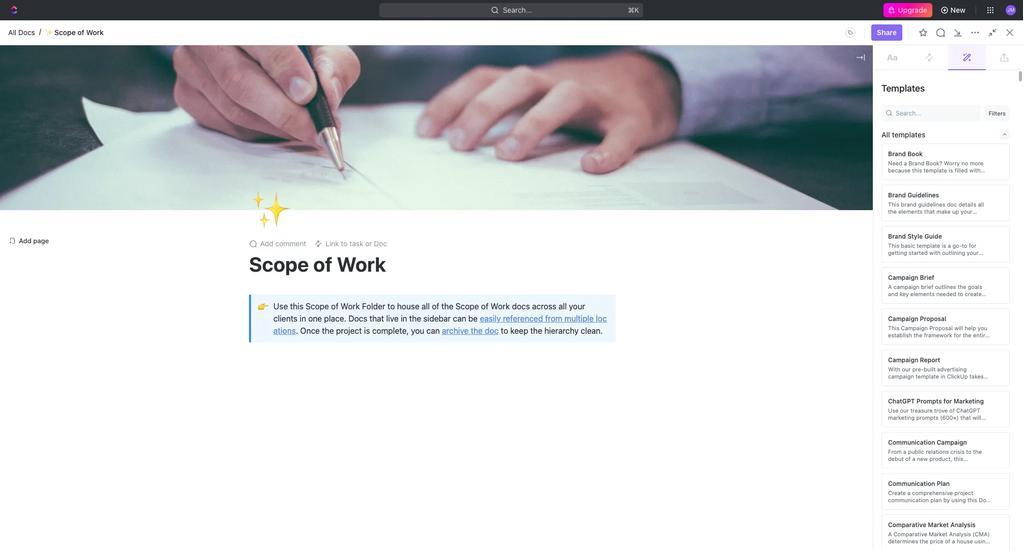 Task type: vqa. For each thing, say whether or not it's contained in the screenshot.
Management inside tree
yes



Task type: locate. For each thing, give the bounding box(es) containing it.
enable
[[456, 23, 478, 32]]

you
[[415, 23, 427, 32], [411, 327, 424, 336], [896, 387, 906, 394]]

0 horizontal spatial date
[[755, 199, 768, 207]]

doc right or
[[374, 240, 387, 248]]

to left help
[[888, 504, 894, 511]]

docs inside docs link
[[24, 67, 42, 75]]

brand left the style
[[888, 233, 906, 240]]

0 horizontal spatial welcome! • in agency management
[[192, 136, 308, 145]]

👋 for resource management
[[177, 137, 185, 144]]

1 vertical spatial market
[[929, 531, 948, 538]]

agency management inside row
[[545, 326, 615, 334]]

2 vertical spatial you
[[896, 387, 906, 394]]

change cover button
[[561, 190, 619, 206]]

all inside button
[[179, 179, 188, 188]]

all right the see at the top of page
[[422, 86, 429, 93]]

campaign for campaign brief
[[888, 274, 919, 281]]

date for date viewed
[[836, 199, 850, 207]]

created by me
[[747, 85, 803, 94]]

Search... text field
[[887, 105, 977, 121]]

add left "page"
[[19, 237, 31, 245]]

date viewed button
[[830, 195, 887, 211]]

5 button for client 1 project
[[177, 283, 523, 304]]

2 👋 from the left
[[747, 137, 755, 144]]

• down me
[[796, 136, 799, 144]]

mins right 27
[[847, 216, 862, 224]]

1 brand from the top
[[888, 150, 906, 158]]

book
[[908, 150, 923, 158]]

1 vertical spatial analysis
[[949, 531, 971, 538]]

agency management down multiple
[[545, 326, 615, 334]]

of
[[78, 28, 84, 36], [214, 103, 221, 112], [784, 120, 791, 128], [313, 252, 333, 276], [331, 302, 339, 311], [432, 302, 439, 311], [481, 302, 489, 311], [238, 344, 245, 353], [568, 344, 574, 353], [902, 380, 907, 387], [945, 538, 951, 545]]

1 vertical spatial doc
[[374, 240, 387, 248]]

comparative down messaging
[[888, 521, 927, 529]]

of inside communication plan create a comprehensive project communication plan by using this doc to help easily plan out your business messaging strategy. comparative market analysis a comparative market analysis (cma) determines the price of a house using recently sold, comparable properties
[[945, 538, 951, 545]]

scope of work down recent
[[192, 103, 240, 112]]

new for new doc
[[983, 43, 998, 52]]

0 horizontal spatial your
[[569, 302, 585, 311]]

docs up dashboards
[[24, 67, 42, 75]]

management inside button
[[222, 252, 266, 261]]

date left the updated
[[755, 199, 768, 207]]

communication down chatgpt
[[888, 439, 935, 447]]

our
[[902, 366, 911, 373]]

one
[[308, 314, 322, 324]]

this inside use this scope of work folder to house all of the scope of work docs across all your clients in one place. docs that live in the sidebar can be
[[290, 302, 304, 311]]

project up client 2 project
[[571, 289, 595, 298]]

you right the so
[[896, 387, 906, 394]]

market down strategy.
[[928, 521, 949, 529]]

this up business
[[968, 497, 978, 504]]

care
[[888, 380, 900, 387]]

1 • from the left
[[226, 136, 229, 144]]

⌘k
[[629, 6, 640, 14]]

work
[[86, 28, 104, 36], [223, 103, 240, 112], [793, 120, 810, 128], [337, 252, 386, 276], [341, 302, 360, 311], [491, 302, 510, 311], [247, 344, 265, 353], [576, 344, 593, 353]]

0 vertical spatial brand
[[888, 150, 906, 158]]

docs right my
[[209, 179, 226, 188]]

date inside button
[[836, 199, 850, 207]]

2 5 from the top
[[257, 307, 261, 316]]

2 date from the left
[[836, 199, 850, 207]]

docs down the ations
[[266, 344, 284, 353]]

from
[[545, 314, 563, 324]]

report
[[920, 356, 941, 364]]

you inside campaign report with our pre-built advertising campaign template in clickup takes care of choosing the kpis to monitor, so you don't have to waste time on it.
[[896, 387, 906, 394]]

1 vertical spatial by
[[944, 497, 950, 504]]

docs
[[18, 28, 35, 36], [171, 43, 187, 52], [950, 43, 967, 52], [24, 67, 42, 75], [209, 179, 226, 188], [349, 314, 368, 324], [266, 344, 284, 353]]

favorites up the spaces
[[8, 127, 35, 134]]

2 communication from the top
[[888, 480, 935, 488]]

1 5 button from the top
[[177, 283, 523, 304]]

docs left ✨ scope of work
[[18, 28, 35, 36]]

0 vertical spatial mins
[[847, 216, 862, 224]]

docs inside search docs button
[[950, 43, 967, 52]]

0 horizontal spatial house
[[397, 302, 420, 311]]

row
[[165, 195, 1011, 211], [165, 266, 1011, 285], [165, 283, 1011, 304], [165, 302, 1011, 322], [165, 339, 1011, 359], [165, 358, 1011, 376], [165, 376, 1011, 394], [165, 394, 1011, 413], [165, 413, 1011, 431]]

this right hide
[[607, 23, 620, 32]]

5 button for client 2 project
[[177, 302, 523, 322]]

project left "is"
[[336, 327, 362, 336]]

doc inside communication plan create a comprehensive project communication plan by using this doc to help easily plan out your business messaging strategy. comparative market analysis a comparative market analysis (cma) determines the price of a house using recently sold, comparable properties
[[979, 497, 990, 504]]

5
[[257, 289, 261, 298], [257, 307, 261, 316]]

1 row from the top
[[165, 195, 1011, 211]]

your for out
[[949, 504, 960, 511]]

0 horizontal spatial project
[[336, 327, 362, 336]]

by up "out"
[[944, 497, 950, 504]]

1 vertical spatial project
[[955, 490, 974, 496]]

plan down comprehensive
[[931, 497, 942, 504]]

docs up "is"
[[349, 314, 368, 324]]

0 horizontal spatial agency management
[[24, 247, 94, 255]]

all docs
[[8, 28, 35, 36]]

0 vertical spatial 👥
[[747, 104, 755, 112]]

all docs link
[[8, 28, 35, 37]]

2 horizontal spatial all
[[882, 130, 890, 139]]

1 horizontal spatial 1
[[566, 289, 569, 298]]

this right use
[[290, 302, 304, 311]]

1 horizontal spatial doc
[[979, 497, 990, 504]]

2 vertical spatial brand
[[888, 233, 906, 240]]

proposal
[[920, 315, 947, 323]]

1 welcome! from the left
[[192, 136, 224, 145]]

1 horizontal spatial new
[[983, 43, 998, 52]]

project up agency management row
[[572, 307, 596, 316]]

2 vertical spatial resource
[[188, 252, 220, 261]]

agency management inside tree
[[24, 247, 94, 255]]

tree
[[4, 156, 143, 519]]

0 vertical spatial house
[[397, 302, 420, 311]]

1 vertical spatial brand
[[888, 191, 906, 199]]

1 vertical spatial this
[[290, 302, 304, 311]]

be
[[469, 314, 478, 324]]

to up live
[[388, 302, 395, 311]]

resource inside button
[[188, 252, 220, 261]]

5 button up place.
[[177, 283, 523, 304]]

analysis up properties
[[949, 531, 971, 538]]

the down be at left bottom
[[471, 327, 483, 336]]

doc up business
[[979, 497, 990, 504]]

hierarchy
[[545, 327, 579, 336]]

project up business
[[955, 490, 974, 496]]

1 vertical spatial can
[[427, 327, 440, 336]]

jm button
[[1003, 2, 1019, 18]]

1 vertical spatial 2
[[296, 344, 300, 353]]

new right search docs
[[983, 43, 998, 52]]

private button
[[266, 174, 295, 195]]

1 horizontal spatial house
[[957, 538, 973, 545]]

analysis up (cma)
[[951, 521, 976, 529]]

0 horizontal spatial by
[[780, 85, 789, 94]]

project left notes
[[476, 103, 500, 112]]

5 for client 1 project
[[257, 289, 261, 298]]

tree containing team space
[[4, 156, 143, 519]]

a
[[908, 490, 911, 496], [952, 538, 955, 545]]

help
[[895, 504, 907, 511]]

0 horizontal spatial using
[[952, 497, 966, 504]]

0 horizontal spatial •
[[226, 136, 229, 144]]

to inside communication plan create a comprehensive project communication plan by using this doc to help easily plan out your business messaging strategy. comparative market analysis a comparative market analysis (cma) determines the price of a house using recently sold, comparable properties
[[888, 504, 894, 511]]

new button
[[937, 2, 972, 18]]

assigned
[[348, 179, 379, 188]]

1 5 from the top
[[257, 289, 261, 298]]

ago for 27 mins ago
[[864, 216, 876, 224]]

folder
[[362, 302, 385, 311]]

2 vertical spatial client
[[188, 344, 208, 353]]

add for add page
[[19, 237, 31, 245]]

0 horizontal spatial 1
[[210, 344, 213, 353]]

2 right from
[[566, 307, 570, 316]]

2 welcome! from the left
[[761, 136, 794, 145]]

to right have
[[937, 387, 943, 394]]

in inside campaign report with our pre-built advertising campaign template in clickup takes care of choosing the kpis to monitor, so you don't have to waste time on it.
[[941, 373, 946, 380]]

👥 down created
[[747, 104, 755, 112]]

✨ down created
[[747, 120, 755, 128]]

👥 down recent
[[177, 120, 185, 128]]

brand for brand style guide
[[888, 233, 906, 240]]

1 horizontal spatial 👋
[[747, 137, 755, 144]]

0 horizontal spatial easily
[[480, 314, 501, 324]]

enable
[[562, 23, 585, 32]]

brand for brand guidelines
[[888, 191, 906, 199]]

0 horizontal spatial add
[[19, 237, 31, 245]]

1 vertical spatial house
[[957, 538, 973, 545]]

communication campaign
[[888, 439, 967, 447]]

date inside button
[[755, 199, 768, 207]]

archive the doc link
[[442, 327, 499, 336]]

resource
[[761, 103, 792, 112], [192, 120, 222, 128], [188, 252, 220, 261]]

2 vertical spatial all
[[179, 179, 188, 188]]

plan up strategy.
[[925, 504, 937, 511]]

date updated
[[755, 199, 794, 207]]

can down sidebar
[[427, 327, 440, 336]]

ago down 27 mins ago
[[865, 234, 877, 243]]

brand left the book in the right top of the page
[[888, 150, 906, 158]]

chatgpt prompts for marketing
[[888, 398, 984, 405]]

the left 'kpis'
[[935, 380, 943, 387]]

favorites inside button
[[8, 127, 35, 134]]

campaign inside campaign report with our pre-built advertising campaign template in clickup takes care of choosing the kpis to monitor, so you don't have to waste time on it.
[[888, 356, 919, 364]]

notes
[[502, 103, 521, 112]]

clients
[[274, 314, 298, 324]]

task
[[350, 240, 363, 248]]

welcome! up my docs
[[192, 136, 224, 145]]

1 horizontal spatial •
[[796, 136, 799, 144]]

1 vertical spatial your
[[949, 504, 960, 511]]

add for add comment
[[260, 240, 273, 248]]

1 horizontal spatial easily
[[908, 504, 924, 511]]

in
[[231, 136, 237, 145], [801, 136, 807, 145], [300, 314, 306, 324], [401, 314, 407, 324], [941, 373, 946, 380]]

change cover button
[[561, 190, 619, 206]]

0 horizontal spatial 👋
[[177, 137, 185, 144]]

2 vertical spatial resource management
[[188, 252, 266, 261]]

• up my docs
[[226, 136, 229, 144]]

8 row from the top
[[165, 394, 1011, 413]]

1 horizontal spatial can
[[453, 314, 466, 324]]

resource management inside resource management button
[[188, 252, 266, 261]]

1 horizontal spatial welcome! • in agency management
[[761, 136, 878, 145]]

this inside communication plan create a comprehensive project communication plan by using this doc to help easily plan out your business messaging strategy. comparative market analysis a comparative market analysis (cma) determines the price of a house using recently sold, comparable properties
[[968, 497, 978, 504]]

1 vertical spatial ago
[[865, 234, 877, 243]]

recently
[[888, 545, 910, 551]]

a up communication
[[908, 490, 911, 496]]

viewed
[[852, 199, 872, 207]]

0 vertical spatial doc
[[1000, 43, 1013, 52]]

5 row from the top
[[165, 339, 1011, 359]]

your for all
[[569, 302, 585, 311]]

1 vertical spatial new
[[983, 43, 998, 52]]

0 vertical spatial can
[[453, 314, 466, 324]]

0 vertical spatial ago
[[864, 216, 876, 224]]

1 horizontal spatial all
[[179, 179, 188, 188]]

ago inside 27 mins ago row
[[864, 216, 876, 224]]

template
[[916, 373, 939, 380]]

1 horizontal spatial a
[[952, 538, 955, 545]]

new up search docs
[[951, 6, 966, 14]]

that
[[370, 314, 384, 324]]

1 vertical spatial 👥
[[177, 120, 185, 128]]

1 horizontal spatial this
[[607, 23, 620, 32]]

✨ right all docs link
[[45, 28, 53, 36]]

project
[[476, 103, 500, 112], [571, 289, 595, 298], [572, 307, 596, 316]]

house up live
[[397, 302, 420, 311]]

ago
[[864, 216, 876, 224], [865, 234, 877, 243]]

campaign left brief
[[888, 274, 919, 281]]

1 vertical spatial mins
[[847, 234, 863, 243]]

2 brand from the top
[[888, 191, 906, 199]]

do you want to enable browser notifications? enable hide this
[[404, 23, 620, 32]]

0 vertical spatial easily
[[480, 314, 501, 324]]

the up sold,
[[920, 538, 929, 545]]

a up comparable
[[952, 538, 955, 545]]

welcome! down created by me
[[761, 136, 794, 145]]

campaign report with our pre-built advertising campaign template in clickup takes care of choosing the kpis to monitor, so you don't have to waste time on it.
[[888, 356, 988, 394]]

1 vertical spatial 5
[[257, 307, 261, 316]]

user group image
[[10, 179, 18, 185]]

1 vertical spatial client
[[545, 307, 564, 316]]

brand down search by name... text box
[[888, 191, 906, 199]]

loc
[[596, 314, 607, 324]]

brand guidelines
[[888, 191, 939, 199]]

easily inside the easily referenced from multiple loc ations
[[480, 314, 501, 324]]

link to task or doc
[[326, 240, 387, 248]]

docs up recent
[[171, 43, 187, 52]]

0 vertical spatial project
[[476, 103, 500, 112]]

1 for project
[[566, 289, 569, 298]]

1 vertical spatial all
[[882, 130, 890, 139]]

2 5 button from the top
[[177, 302, 523, 322]]

1 vertical spatial easily
[[908, 504, 924, 511]]

project notes link
[[458, 100, 718, 116]]

column header
[[165, 195, 176, 211]]

0 vertical spatial client
[[545, 289, 564, 298]]

1 horizontal spatial date
[[836, 199, 850, 207]]

tab list
[[177, 174, 420, 195]]

pre-
[[913, 366, 924, 373]]

0 vertical spatial using
[[952, 497, 966, 504]]

1 horizontal spatial project
[[955, 490, 974, 496]]

table
[[165, 195, 1011, 431]]

your right "out"
[[949, 504, 960, 511]]

can inside use this scope of work folder to house all of the scope of work docs across all your clients in one place. docs that live in the sidebar can be
[[453, 314, 466, 324]]

mins for 27
[[847, 216, 862, 224]]

1 communication from the top
[[888, 439, 935, 447]]

campaign left proposal
[[888, 315, 919, 323]]

1 vertical spatial plan
[[925, 504, 937, 511]]

ations
[[274, 327, 296, 336]]

my
[[197, 179, 207, 188]]

easily down communication
[[908, 504, 924, 511]]

search docs button
[[910, 40, 973, 56]]

to inside use this scope of work folder to house all of the scope of work docs across all your clients in one place. docs that live in the sidebar can be
[[388, 302, 395, 311]]

by inside communication plan create a comprehensive project communication plan by using this doc to help easily plan out your business messaging strategy. comparative market analysis a comparative market analysis (cma) determines the price of a house using recently sold, comparable properties
[[944, 497, 950, 504]]

0 vertical spatial your
[[569, 302, 585, 311]]

ago down viewed
[[864, 216, 876, 224]]

comparative up determines
[[894, 531, 928, 538]]

campaign for campaign report with our pre-built advertising campaign template in clickup takes care of choosing the kpis to monitor, so you don't have to waste time on it.
[[888, 356, 919, 364]]

takes
[[970, 373, 984, 380]]

5 up 👉
[[257, 289, 261, 298]]

date for date updated
[[755, 199, 768, 207]]

to right want on the left of the page
[[447, 23, 454, 32]]

agency inside tree
[[24, 247, 49, 255]]

agency management row
[[165, 320, 1011, 341]]

ago for 24 mins ago
[[865, 234, 877, 243]]

1 horizontal spatial 👥
[[747, 104, 755, 112]]

all
[[8, 28, 16, 36], [882, 130, 890, 139], [179, 179, 188, 188]]

✨ inside ✨ scope of work
[[45, 28, 53, 36]]

upgrade link
[[884, 3, 933, 17]]

1 vertical spatial a
[[952, 538, 955, 545]]

1 horizontal spatial favorites
[[462, 85, 497, 94]]

tab list containing all
[[177, 174, 420, 195]]

doc down jm dropdown button
[[1000, 43, 1013, 52]]

0 vertical spatial by
[[780, 85, 789, 94]]

new for new
[[951, 6, 966, 14]]

dashboards
[[24, 84, 64, 93]]

communication inside communication plan create a comprehensive project communication plan by using this doc to help easily plan out your business messaging strategy. comparative market analysis a comparative market analysis (cma) determines the price of a house using recently sold, comparable properties
[[888, 480, 935, 488]]

0 horizontal spatial favorites
[[8, 127, 35, 134]]

workspace button
[[299, 174, 341, 195]]

0 vertical spatial market
[[928, 521, 949, 529]]

2 vertical spatial this
[[968, 497, 978, 504]]

archive
[[442, 327, 469, 336]]

by left me
[[780, 85, 789, 94]]

1 👋 from the left
[[177, 137, 185, 144]]

3 brand from the top
[[888, 233, 906, 240]]

date up 27
[[836, 199, 850, 207]]

resource management
[[761, 103, 837, 112], [192, 120, 267, 128], [188, 252, 266, 261]]

updated
[[770, 199, 794, 207]]

1 vertical spatial 1
[[210, 344, 213, 353]]

house up properties
[[957, 538, 973, 545]]

favorites up project notes
[[462, 85, 497, 94]]

mins for 24
[[847, 234, 863, 243]]

to
[[447, 23, 454, 32], [341, 240, 348, 248], [388, 302, 395, 311], [501, 327, 508, 336], [958, 380, 964, 387], [937, 387, 943, 394], [888, 504, 894, 511]]

communication
[[888, 439, 935, 447], [888, 480, 935, 488]]

5 button up "is"
[[177, 302, 523, 322]]

2 down .
[[296, 344, 300, 353]]

cell
[[165, 211, 176, 229], [529, 211, 631, 229], [749, 211, 830, 229], [165, 229, 176, 248], [529, 229, 631, 248], [631, 229, 749, 248], [749, 229, 830, 248], [993, 229, 1011, 248], [165, 248, 176, 266], [529, 248, 631, 266], [631, 248, 749, 266], [749, 248, 830, 266], [830, 248, 912, 266], [165, 266, 176, 284], [529, 266, 631, 284], [631, 266, 749, 284], [749, 266, 830, 284], [830, 266, 912, 284], [993, 266, 1011, 284], [165, 284, 176, 303], [631, 284, 749, 303], [749, 284, 830, 303], [830, 284, 912, 303], [993, 284, 1011, 303], [165, 303, 176, 321], [631, 303, 749, 321], [749, 303, 830, 321], [830, 303, 912, 321], [165, 321, 176, 339], [631, 321, 749, 339], [749, 321, 830, 339], [830, 321, 912, 339], [993, 321, 1011, 339], [165, 339, 176, 358], [631, 339, 749, 358], [749, 339, 830, 358], [830, 339, 912, 358], [165, 358, 176, 376], [176, 358, 529, 376], [529, 358, 631, 376], [631, 358, 749, 376], [749, 358, 830, 376], [830, 358, 912, 376], [993, 358, 1011, 376], [165, 376, 176, 394], [176, 376, 529, 394], [529, 376, 631, 394], [631, 376, 749, 394], [749, 376, 830, 394], [830, 376, 912, 394], [165, 394, 176, 413], [176, 394, 529, 413], [529, 394, 631, 413], [631, 394, 749, 413], [749, 394, 830, 413], [830, 394, 912, 413], [993, 394, 1011, 413], [165, 413, 176, 431], [176, 413, 529, 431], [529, 413, 631, 431], [631, 413, 749, 431], [749, 413, 830, 431], [830, 413, 912, 431]]

1 vertical spatial communication
[[888, 480, 935, 488]]

place.
[[324, 314, 346, 324]]

page
[[33, 237, 49, 245]]

0 horizontal spatial 2
[[296, 344, 300, 353]]

campaign for campaign proposal
[[888, 315, 919, 323]]

welcome! for resource
[[192, 136, 224, 145]]

ago inside 24 mins ago row
[[865, 234, 877, 243]]

2 welcome! • in agency management from the left
[[761, 136, 878, 145]]

mins
[[847, 216, 862, 224], [847, 234, 863, 243]]

project inside communication plan create a comprehensive project communication plan by using this doc to help easily plan out your business messaging strategy. comparative market analysis a comparative market analysis (cma) determines the price of a house using recently sold, comparable properties
[[955, 490, 974, 496]]

the right keep
[[531, 327, 542, 336]]

with
[[888, 366, 901, 373]]

5 button
[[177, 283, 523, 304], [177, 302, 523, 322]]

can up archive
[[453, 314, 466, 324]]

5 left use
[[257, 307, 261, 316]]

brand style guide
[[888, 233, 942, 240]]

campaign up our on the bottom right
[[888, 356, 919, 364]]

1 horizontal spatial add
[[260, 240, 273, 248]]

2 vertical spatial doc
[[979, 497, 990, 504]]

0 vertical spatial resource management
[[761, 103, 837, 112]]

1 horizontal spatial by
[[944, 497, 950, 504]]

welcome! • in agency management for scope of work
[[761, 136, 878, 145]]

mins right 24
[[847, 234, 863, 243]]

business
[[962, 504, 986, 511]]

to right link
[[341, 240, 348, 248]]

easily up the doc
[[480, 314, 501, 324]]

1 welcome! • in agency management from the left
[[192, 136, 308, 145]]

0 horizontal spatial all
[[8, 28, 16, 36]]

market up price
[[929, 531, 948, 538]]

your
[[569, 302, 585, 311], [949, 504, 960, 511]]

communication for communication campaign
[[888, 439, 935, 447]]

link
[[326, 240, 339, 248]]

easily
[[480, 314, 501, 324], [908, 504, 924, 511]]

your inside communication plan create a comprehensive project communication plan by using this doc to help easily plan out your business messaging strategy. comparative market analysis a comparative market analysis (cma) determines the price of a house using recently sold, comparable properties
[[949, 504, 960, 511]]

scope of work down link
[[249, 252, 386, 276]]

client for client 2 project
[[545, 307, 564, 316]]

your up multiple
[[569, 302, 585, 311]]

docs right search
[[950, 43, 967, 52]]

management
[[794, 103, 837, 112], [224, 120, 267, 128], [265, 136, 308, 145], [835, 136, 878, 145], [51, 247, 94, 255], [222, 252, 266, 261], [572, 326, 615, 334]]

do
[[404, 23, 413, 32]]

0 vertical spatial 5
[[257, 289, 261, 298]]

you down use this scope of work folder to house all of the scope of work docs across all your clients in one place. docs that live in the sidebar can be
[[411, 327, 424, 336]]

using down (cma)
[[975, 538, 989, 545]]

1 date from the left
[[755, 199, 768, 207]]

0 vertical spatial new
[[951, 6, 966, 14]]

27 mins ago row
[[165, 210, 1011, 231]]

to down clickup
[[958, 380, 964, 387]]

0 vertical spatial agency management
[[24, 247, 94, 255]]

use this scope of work folder to house all of the scope of work docs across all your clients in one place. docs that live in the sidebar can be
[[274, 302, 587, 324]]

1 horizontal spatial agency management
[[545, 326, 615, 334]]

0 horizontal spatial new
[[951, 6, 966, 14]]

your inside use this scope of work folder to house all of the scope of work docs across all your clients in one place. docs that live in the sidebar can be
[[569, 302, 585, 311]]

you right do
[[415, 23, 427, 32]]

is
[[364, 327, 370, 336]]

2 • from the left
[[796, 136, 799, 144]]

docs inside use this scope of work folder to house all of the scope of work docs across all your clients in one place. docs that live in the sidebar can be
[[349, 314, 368, 324]]

👋 for scope of work
[[747, 137, 755, 144]]

using up business
[[952, 497, 966, 504]]

add left comment
[[260, 240, 273, 248]]

agency management down "page"
[[24, 247, 94, 255]]

1 horizontal spatial welcome!
[[761, 136, 794, 145]]

create
[[888, 490, 906, 496]]

market
[[928, 521, 949, 529], [929, 531, 948, 538]]

0 vertical spatial favorites
[[462, 85, 497, 94]]

by
[[780, 85, 789, 94], [944, 497, 950, 504]]

communication up communication
[[888, 480, 935, 488]]

table containing 27 mins ago
[[165, 195, 1011, 431]]

0 vertical spatial 1
[[566, 289, 569, 298]]



Task type: describe. For each thing, give the bounding box(es) containing it.
the left sidebar
[[409, 314, 421, 324]]

• for of
[[796, 136, 799, 144]]

the inside communication plan create a comprehensive project communication plan by using this doc to help easily plan out your business messaging strategy. comparative market analysis a comparative market analysis (cma) determines the price of a house using recently sold, comparable properties
[[920, 538, 929, 545]]

.
[[296, 327, 298, 336]]

scope of work down hierarchy
[[545, 344, 593, 353]]

3 row from the top
[[165, 283, 1011, 304]]

dropdown menu image
[[843, 24, 859, 41]]

easily referenced from multiple loc ations
[[274, 314, 607, 336]]

add page
[[19, 237, 49, 245]]

0 vertical spatial 2
[[566, 307, 570, 316]]

templates
[[882, 83, 925, 94]]

on
[[975, 387, 981, 394]]

a
[[888, 531, 892, 538]]

1 horizontal spatial using
[[975, 538, 989, 545]]

advertising
[[937, 366, 967, 373]]

date viewed
[[836, 199, 872, 207]]

house inside communication plan create a comprehensive project communication plan by using this doc to help easily plan out your business messaging strategy. comparative market analysis a comparative market analysis (cma) determines the price of a house using recently sold, comparable properties
[[957, 538, 973, 545]]

doc inside new doc button
[[1000, 43, 1013, 52]]

spaces
[[8, 144, 30, 152]]

jm
[[1008, 7, 1015, 13]]

of inside campaign report with our pre-built advertising campaign template in clickup takes care of choosing the kpis to monitor, so you don't have to waste time on it.
[[902, 380, 907, 387]]

0 vertical spatial plan
[[931, 497, 942, 504]]

see all button
[[405, 84, 433, 96]]

guide
[[925, 233, 942, 240]]

properties
[[959, 545, 987, 551]]

new doc button
[[977, 40, 1019, 56]]

0 vertical spatial comparative
[[888, 521, 927, 529]]

7 row from the top
[[165, 376, 1011, 394]]

doc inside link to task or doc dropdown button
[[374, 240, 387, 248]]

monitor,
[[965, 380, 987, 387]]

welcome! for scope
[[761, 136, 794, 145]]

client 1 scope of work docs
[[188, 344, 284, 353]]

the inside campaign report with our pre-built advertising campaign template in clickup takes care of choosing the kpis to monitor, so you don't have to waste time on it.
[[935, 380, 943, 387]]

referenced
[[503, 314, 543, 324]]

communication plan create a comprehensive project communication plan by using this doc to help easily plan out your business messaging strategy. comparative market analysis a comparative market analysis (cma) determines the price of a house using recently sold, comparable properties 
[[888, 480, 993, 551]]

space
[[44, 177, 65, 186]]

✨ up add comment at left
[[251, 186, 292, 233]]

my docs
[[197, 179, 226, 188]]

client for client 1 scope of work docs
[[188, 344, 208, 353]]

notifications?
[[509, 23, 555, 32]]

projects link
[[31, 191, 114, 207]]

0 vertical spatial project
[[336, 327, 362, 336]]

filters button
[[985, 105, 1010, 121]]

docs link
[[4, 63, 143, 79]]

1 for scope
[[210, 344, 213, 353]]

2 row from the top
[[165, 266, 1011, 285]]

the up sidebar
[[442, 302, 454, 311]]

project for client 2 project
[[572, 307, 596, 316]]

communication for communication plan create a comprehensive project communication plan by using this doc to help easily plan out your business messaging strategy. comparative market analysis a comparative market analysis (cma) determines the price of a house using recently sold, comparable properties 
[[888, 480, 935, 488]]

1 vertical spatial comparative
[[894, 531, 928, 538]]

team space
[[24, 177, 65, 186]]

add comment
[[260, 240, 306, 248]]

campaign proposal
[[888, 315, 947, 323]]

keep
[[511, 327, 528, 336]]

scope of work down created by me
[[761, 120, 810, 128]]

. once the project is complete, you can archive the doc to keep the hierarchy clean.
[[296, 327, 603, 336]]

see all
[[409, 86, 429, 93]]

0 vertical spatial you
[[415, 23, 427, 32]]

all templates
[[882, 130, 926, 139]]

all for all templates
[[882, 130, 890, 139]]

24 mins ago
[[836, 234, 877, 243]]

easily inside communication plan create a comprehensive project communication plan by using this doc to help easily plan out your business messaging strategy. comparative market analysis a comparative market analysis (cma) determines the price of a house using recently sold, comparable properties
[[908, 504, 924, 511]]

welcome! • in agency management for resource management
[[192, 136, 308, 145]]

docs
[[512, 302, 530, 311]]

strategy.
[[919, 511, 942, 518]]

house inside use this scope of work folder to house all of the scope of work docs across all your clients in one place. docs that live in the sidebar can be
[[397, 302, 420, 311]]

to right the doc
[[501, 327, 508, 336]]

browser
[[480, 23, 508, 32]]

resource management row
[[165, 248, 1011, 266]]

communication
[[888, 497, 929, 504]]

so
[[888, 387, 895, 394]]

workspace
[[301, 179, 339, 188]]

campaign down for
[[937, 439, 967, 447]]

6 row from the top
[[165, 358, 1011, 376]]

27 mins ago
[[836, 216, 876, 224]]

row containing name
[[165, 195, 1011, 211]]

management inside tree
[[51, 247, 94, 255]]

me
[[791, 85, 803, 94]]

brand for brand book
[[888, 150, 906, 158]]

all down client 1 project
[[559, 302, 567, 311]]

cover
[[595, 194, 613, 202]]

tags
[[637, 199, 650, 207]]

once
[[300, 327, 320, 336]]

project notes
[[476, 103, 521, 112]]

1 vertical spatial resource
[[192, 120, 222, 128]]

4 row from the top
[[165, 302, 1011, 322]]

• for management
[[226, 136, 229, 144]]

multiple
[[565, 314, 594, 324]]

Search by name... text field
[[849, 175, 978, 190]]

docs inside my docs button
[[209, 179, 226, 188]]

all up sidebar
[[422, 302, 430, 311]]

0 vertical spatial resource
[[761, 103, 792, 112]]

reposition
[[518, 194, 554, 202]]

campaign brief
[[888, 274, 935, 281]]

style
[[908, 233, 923, 240]]

team space link
[[24, 174, 141, 190]]

search...
[[503, 6, 532, 14]]

0 vertical spatial this
[[607, 23, 620, 32]]

✨ down recent
[[177, 104, 185, 112]]

client for client 1 project
[[545, 289, 564, 298]]

hide
[[590, 23, 605, 32]]

business time image
[[536, 328, 542, 333]]

campaign
[[888, 373, 914, 380]]

sold,
[[912, 545, 925, 551]]

marketing
[[954, 398, 984, 405]]

9 row from the top
[[165, 413, 1011, 431]]

it.
[[983, 387, 988, 394]]

1 vertical spatial you
[[411, 327, 424, 336]]

link to task or doc button
[[310, 237, 391, 251]]

clean.
[[581, 327, 603, 336]]

want
[[429, 23, 445, 32]]

name
[[178, 199, 195, 207]]

0 vertical spatial a
[[908, 490, 911, 496]]

search
[[924, 43, 948, 52]]

shared button
[[233, 174, 262, 195]]

change
[[567, 194, 593, 202]]

all for all docs
[[8, 28, 16, 36]]

resource management button
[[177, 248, 523, 266]]

agency inside row
[[545, 326, 570, 334]]

filters
[[989, 110, 1006, 116]]

search docs
[[924, 43, 967, 52]]

agency management link
[[24, 243, 141, 259]]

created
[[747, 85, 778, 94]]

assigned button
[[345, 174, 382, 195]]

determines
[[888, 538, 918, 545]]

project for client 1 project
[[571, 289, 595, 298]]

docs inside all docs link
[[18, 28, 35, 36]]

to inside dropdown button
[[341, 240, 348, 248]]

all inside see all button
[[422, 86, 429, 93]]

the down place.
[[322, 327, 334, 336]]

5 for client 2 project
[[257, 307, 261, 316]]

date updated button
[[749, 195, 800, 211]]

comment
[[275, 240, 306, 248]]

for
[[944, 398, 952, 405]]

row containing client 1 scope of work docs
[[165, 339, 1011, 359]]

dashboards link
[[4, 80, 143, 97]]

1 vertical spatial resource management
[[192, 120, 267, 128]]

0 vertical spatial analysis
[[951, 521, 976, 529]]

0 horizontal spatial can
[[427, 327, 440, 336]]

tree inside sidebar navigation
[[4, 156, 143, 519]]

use
[[274, 302, 288, 311]]

0 horizontal spatial 👥
[[177, 120, 185, 128]]

recent
[[177, 85, 204, 94]]

share
[[877, 28, 897, 37]]

comparable
[[926, 545, 958, 551]]

24 mins ago row
[[165, 229, 1011, 248]]

prompts
[[917, 398, 942, 405]]

sidebar navigation
[[0, 36, 152, 551]]



